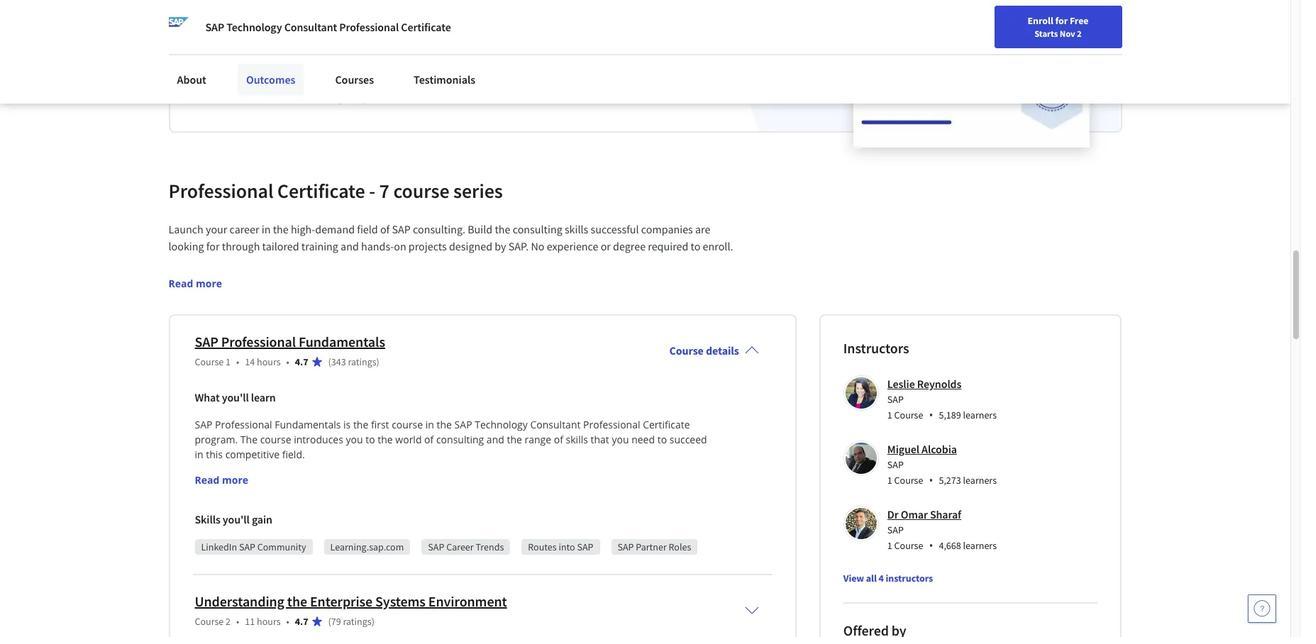 Task type: locate. For each thing, give the bounding box(es) containing it.
course down understanding
[[195, 615, 224, 628]]

1 vertical spatial consulting
[[437, 433, 484, 446]]

0 horizontal spatial consultant
[[284, 20, 337, 34]]

course down omar
[[895, 539, 924, 552]]

learners right the 5,273
[[964, 474, 997, 487]]

1 horizontal spatial or
[[601, 239, 611, 253]]

and right media
[[308, 90, 326, 104]]

1 vertical spatial this
[[206, 448, 223, 461]]

this up it
[[214, 73, 231, 87]]

the down first
[[378, 433, 393, 446]]

2 right nov
[[1078, 28, 1082, 39]]

profile,
[[363, 73, 397, 87]]

fundamentals up 343
[[299, 333, 385, 351]]

find your new career
[[897, 45, 986, 57]]

or left cv
[[440, 73, 450, 87]]

1 vertical spatial read
[[195, 473, 220, 487]]

consultant up earn a career certificate
[[284, 20, 337, 34]]

1 vertical spatial career
[[230, 222, 260, 236]]

read more button down looking
[[169, 276, 222, 291]]

hours for professional
[[257, 356, 281, 368]]

read more down looking
[[169, 277, 222, 290]]

course left details at the right bottom of the page
[[670, 344, 704, 358]]

course inside 'dropdown button'
[[670, 344, 704, 358]]

learners inside leslie reynolds sap 1 course • 5,189 learners
[[964, 409, 997, 422]]

2 learners from the top
[[964, 474, 997, 487]]

certificate up succeed
[[643, 418, 690, 432]]

instructors
[[844, 339, 910, 357]]

linkedin sap community
[[201, 541, 306, 554]]

read more button down the 'competitive'
[[195, 473, 248, 488]]

competitive
[[225, 448, 280, 461]]

your right find
[[918, 45, 936, 57]]

professional up that
[[584, 418, 641, 432]]

of right range
[[554, 433, 564, 446]]

you right that
[[612, 433, 629, 446]]

sap professional fundamentals link
[[195, 333, 385, 351]]

0 horizontal spatial 2
[[226, 615, 231, 628]]

consultant up range
[[531, 418, 581, 432]]

english button
[[993, 28, 1079, 75]]

0 vertical spatial or
[[440, 73, 450, 87]]

routes into sap
[[528, 541, 594, 554]]

2 horizontal spatial certificate
[[643, 418, 690, 432]]

dr omar sharaf link
[[888, 508, 962, 522]]

) right 343
[[377, 356, 380, 368]]

course down the miguel
[[895, 474, 924, 487]]

linkedin down certificate
[[320, 73, 361, 87]]

this
[[214, 73, 231, 87], [206, 448, 223, 461]]

4.7 down sap professional fundamentals link at the bottom left of the page
[[295, 356, 308, 368]]

1 horizontal spatial technology
[[475, 418, 528, 432]]

1 vertical spatial 2
[[226, 615, 231, 628]]

0 vertical spatial on
[[231, 90, 244, 104]]

1 horizontal spatial on
[[394, 239, 407, 253]]

consulting up no
[[513, 222, 563, 236]]

and left range
[[487, 433, 505, 446]]

0 horizontal spatial of
[[380, 222, 390, 236]]

1 down dr
[[888, 539, 893, 552]]

1 inside the "dr omar sharaf sap 1 course • 4,668 learners"
[[888, 539, 893, 552]]

to up media
[[284, 73, 294, 87]]

you'll
[[222, 390, 249, 405], [223, 512, 250, 527]]

skills inside launch your career in the high-demand field of sap consulting. build the consulting skills successful companies are looking for through tailored training and hands-on projects designed by sap. no experience or degree required to enroll.
[[565, 222, 589, 236]]

career up through
[[230, 222, 260, 236]]

professional up certificate
[[340, 20, 399, 34]]

career up "outcomes" link at the top of the page
[[250, 35, 304, 60]]

1 vertical spatial for
[[206, 239, 220, 253]]

consulting inside sap professional fundamentals is the first course in the sap technology consultant professional certificate program. the course introduces you to the world of consulting and the range of skills that you need to succeed in this competitive field.
[[437, 433, 484, 446]]

courses
[[335, 72, 374, 87]]

1 vertical spatial or
[[601, 239, 611, 253]]

2 vertical spatial certificate
[[643, 418, 690, 432]]

1 vertical spatial skills
[[566, 433, 588, 446]]

0 vertical spatial fundamentals
[[299, 333, 385, 351]]

0 vertical spatial hours
[[257, 356, 281, 368]]

learning.sap.com
[[330, 541, 404, 554]]

2 you from the left
[[612, 433, 629, 446]]

4.7 for professional
[[295, 356, 308, 368]]

enroll
[[1028, 14, 1054, 27]]

2
[[1078, 28, 1082, 39], [226, 615, 231, 628]]

1 hours from the top
[[257, 356, 281, 368]]

• left 5,189
[[930, 407, 934, 423]]

what
[[195, 390, 220, 405]]

successful
[[591, 222, 639, 236]]

for
[[1056, 14, 1068, 27], [206, 239, 220, 253]]

hours right the 14
[[257, 356, 281, 368]]

0 vertical spatial 4.7
[[295, 356, 308, 368]]

credential
[[234, 73, 282, 87]]

1 horizontal spatial for
[[1056, 14, 1068, 27]]

1 vertical spatial consultant
[[531, 418, 581, 432]]

0 horizontal spatial you
[[346, 433, 363, 446]]

view all 4 instructors button
[[844, 571, 934, 586]]

1 horizontal spatial 2
[[1078, 28, 1082, 39]]

skills left that
[[566, 433, 588, 446]]

2 horizontal spatial and
[[487, 433, 505, 446]]

-
[[369, 178, 376, 204]]

0 horizontal spatial consulting
[[437, 433, 484, 446]]

professional up the the
[[215, 418, 272, 432]]

degree
[[613, 239, 646, 253]]

help center image
[[1254, 601, 1271, 618]]

series
[[454, 178, 503, 204]]

of right the 'world' in the bottom left of the page
[[425, 433, 434, 446]]

read more button for what
[[195, 473, 248, 488]]

social
[[246, 90, 273, 104]]

the right first
[[437, 418, 452, 432]]

experience
[[547, 239, 599, 253]]

find your new career link
[[890, 43, 993, 60]]

for right looking
[[206, 239, 220, 253]]

1
[[226, 356, 231, 368], [888, 409, 893, 422], [888, 474, 893, 487], [888, 539, 893, 552]]

the
[[241, 433, 258, 446]]

1 horizontal spatial linkedin
[[320, 73, 361, 87]]

training
[[302, 239, 339, 253]]

professional up launch
[[169, 178, 274, 204]]

0 vertical spatial for
[[1056, 14, 1068, 27]]

sap inside the "dr omar sharaf sap 1 course • 4,668 learners"
[[888, 524, 904, 537]]

2 4.7 from the top
[[295, 615, 308, 628]]

certificate
[[307, 35, 393, 60]]

of right field
[[380, 222, 390, 236]]

fundamentals inside sap professional fundamentals is the first course in the sap technology consultant professional certificate program. the course introduces you to the world of consulting and the range of skills that you need to succeed in this competitive field.
[[275, 418, 341, 432]]

read up skills at the bottom
[[195, 473, 220, 487]]

3 learners from the top
[[964, 539, 997, 552]]

technology up the a
[[227, 20, 282, 34]]

0 vertical spatial learners
[[964, 409, 997, 422]]

this inside sap professional fundamentals is the first course in the sap technology consultant professional certificate program. the course introduces you to the world of consulting and the range of skills that you need to succeed in this competitive field.
[[206, 448, 223, 461]]

( for enterprise
[[328, 615, 331, 628]]

learners right 4,668
[[964, 539, 997, 552]]

• left 4,668
[[930, 538, 934, 554]]

1 vertical spatial more
[[222, 473, 248, 487]]

0 vertical spatial consultant
[[284, 20, 337, 34]]

1 learners from the top
[[964, 409, 997, 422]]

what you'll learn
[[195, 390, 276, 405]]

career
[[250, 35, 304, 60], [230, 222, 260, 236]]

0 horizontal spatial for
[[206, 239, 220, 253]]

professional certificate - 7 course series
[[169, 178, 503, 204]]

read down looking
[[169, 277, 193, 290]]

2 ( from the top
[[328, 615, 331, 628]]

linkedin down skills at the bottom
[[201, 541, 237, 554]]

a
[[236, 35, 246, 60]]

looking
[[169, 239, 204, 253]]

ratings right 343
[[348, 356, 377, 368]]

course up what
[[195, 356, 224, 368]]

1 horizontal spatial consultant
[[531, 418, 581, 432]]

) down understanding the enterprise systems environment at the left of page
[[372, 615, 375, 628]]

succeed
[[670, 433, 707, 446]]

free
[[1070, 14, 1089, 27]]

of
[[380, 222, 390, 236], [425, 433, 434, 446], [554, 433, 564, 446]]

enterprise
[[310, 593, 373, 610]]

0 vertical spatial career
[[250, 35, 304, 60]]

343
[[331, 356, 346, 368]]

0 horizontal spatial or
[[440, 73, 450, 87]]

all
[[867, 572, 877, 585]]

career
[[959, 45, 986, 57], [447, 541, 474, 554]]

course up the field.
[[260, 433, 291, 446]]

1 horizontal spatial career
[[959, 45, 986, 57]]

0 vertical spatial read more
[[169, 277, 222, 290]]

4.7 for the
[[295, 615, 308, 628]]

course right '7'
[[394, 178, 450, 204]]

hours right 11
[[257, 615, 281, 628]]

0 horizontal spatial linkedin
[[201, 541, 237, 554]]

or down successful
[[601, 239, 611, 253]]

career right new
[[959, 45, 986, 57]]

certificate up demand
[[277, 178, 365, 204]]

launch
[[169, 222, 204, 236]]

1 vertical spatial learners
[[964, 474, 997, 487]]

0 horizontal spatial on
[[231, 90, 244, 104]]

learners inside miguel alcobia sap 1 course • 5,273 learners
[[964, 474, 997, 487]]

skills up experience
[[565, 222, 589, 236]]

skills
[[195, 512, 221, 527]]

and down demand
[[341, 239, 359, 253]]

are
[[696, 222, 711, 236]]

to down first
[[366, 433, 375, 446]]

0 horizontal spatial certificate
[[277, 178, 365, 204]]

testimonials link
[[405, 64, 484, 95]]

more down looking
[[196, 277, 222, 290]]

required
[[648, 239, 689, 253]]

1 4.7 from the top
[[295, 356, 308, 368]]

your down the courses
[[340, 90, 361, 104]]

1 horizontal spatial )
[[377, 356, 380, 368]]

0 vertical spatial consulting
[[513, 222, 563, 236]]

on
[[231, 90, 244, 104], [394, 239, 407, 253]]

1 vertical spatial on
[[394, 239, 407, 253]]

1 vertical spatial career
[[447, 541, 474, 554]]

the left enterprise
[[287, 593, 307, 610]]

0 vertical spatial certificate
[[401, 20, 451, 34]]

to inside add this credential to your linkedin profile, resume, or cv share it on social media and in your performance review
[[284, 73, 294, 87]]

instructors
[[886, 572, 934, 585]]

you'll left gain
[[223, 512, 250, 527]]

sap image
[[169, 17, 188, 37]]

your
[[918, 45, 936, 57], [296, 73, 318, 87], [340, 90, 361, 104], [206, 222, 227, 236]]

omar
[[901, 508, 928, 522]]

2 vertical spatial learners
[[964, 539, 997, 552]]

1 horizontal spatial read
[[195, 473, 220, 487]]

this inside add this credential to your linkedin profile, resume, or cv share it on social media and in your performance review
[[214, 73, 231, 87]]

4.7 left 79
[[295, 615, 308, 628]]

sap partner roles
[[618, 541, 692, 554]]

companies
[[642, 222, 693, 236]]

more
[[196, 277, 222, 290], [222, 473, 248, 487]]

leslie reynolds image
[[846, 378, 877, 409]]

into
[[559, 541, 575, 554]]

to down are
[[691, 239, 701, 253]]

0 horizontal spatial read
[[169, 277, 193, 290]]

on left projects
[[394, 239, 407, 253]]

1 down the miguel
[[888, 474, 893, 487]]

14
[[245, 356, 255, 368]]

miguel alcobia sap 1 course • 5,273 learners
[[888, 442, 997, 488]]

technology
[[227, 20, 282, 34], [475, 418, 528, 432]]

1 vertical spatial technology
[[475, 418, 528, 432]]

course details button
[[658, 324, 771, 378]]

1 vertical spatial read more button
[[195, 473, 248, 488]]

fundamentals up introduces
[[275, 418, 341, 432]]

read for professional certificate - 7 course series
[[169, 277, 193, 290]]

1 vertical spatial course
[[392, 418, 423, 432]]

ratings for enterprise
[[343, 615, 372, 628]]

show notifications image
[[1100, 46, 1117, 63]]

is
[[344, 418, 351, 432]]

0 vertical spatial linkedin
[[320, 73, 361, 87]]

2 hours from the top
[[257, 615, 281, 628]]

you down the is
[[346, 433, 363, 446]]

certificate up resume, at the left of page
[[401, 20, 451, 34]]

0 vertical spatial read more button
[[169, 276, 222, 291]]

in up tailored
[[262, 222, 271, 236]]

sharaf
[[931, 508, 962, 522]]

) for enterprise
[[372, 615, 375, 628]]

linkedin inside add this credential to your linkedin profile, resume, or cv share it on social media and in your performance review
[[320, 73, 361, 87]]

fundamentals for sap professional fundamentals is the first course in the sap technology consultant professional certificate program. the course introduces you to the world of consulting and the range of skills that you need to succeed in this competitive field.
[[275, 418, 341, 432]]

introduces
[[294, 433, 343, 446]]

0 vertical spatial career
[[959, 45, 986, 57]]

your inside find your new career link
[[918, 45, 936, 57]]

• inside the "dr omar sharaf sap 1 course • 4,668 learners"
[[930, 538, 934, 554]]

on inside launch your career in the high-demand field of sap consulting. build the consulting skills successful companies are looking for through tailored training and hands-on projects designed by sap. no experience or degree required to enroll.
[[394, 239, 407, 253]]

1 horizontal spatial you
[[612, 433, 629, 446]]

read
[[169, 277, 193, 290], [195, 473, 220, 487]]

0 horizontal spatial technology
[[227, 20, 282, 34]]

0 horizontal spatial career
[[447, 541, 474, 554]]

course down the leslie
[[895, 409, 924, 422]]

fundamentals
[[299, 333, 385, 351], [275, 418, 341, 432]]

you'll left learn
[[222, 390, 249, 405]]

read more down the 'competitive'
[[195, 473, 248, 487]]

2 left 11
[[226, 615, 231, 628]]

learners right 5,189
[[964, 409, 997, 422]]

the up by
[[495, 222, 511, 236]]

and inside add this credential to your linkedin profile, resume, or cv share it on social media and in your performance review
[[308, 90, 326, 104]]

0 horizontal spatial and
[[308, 90, 326, 104]]

1 horizontal spatial consulting
[[513, 222, 563, 236]]

0 vertical spatial and
[[308, 90, 326, 104]]

hands-
[[361, 239, 394, 253]]

and
[[308, 90, 326, 104], [341, 239, 359, 253], [487, 433, 505, 446]]

professional up the 14
[[221, 333, 296, 351]]

sap
[[206, 20, 224, 34], [392, 222, 411, 236], [195, 333, 219, 351], [888, 393, 904, 406], [195, 418, 213, 432], [455, 418, 472, 432], [888, 459, 904, 471], [888, 524, 904, 537], [239, 541, 256, 554], [428, 541, 445, 554], [577, 541, 594, 554], [618, 541, 634, 554]]

1 vertical spatial ratings
[[343, 615, 372, 628]]

learners for reynolds
[[964, 409, 997, 422]]

1 vertical spatial and
[[341, 239, 359, 253]]

skills you'll gain
[[195, 512, 273, 527]]

1 down the leslie
[[888, 409, 893, 422]]

learners
[[964, 409, 997, 422], [964, 474, 997, 487], [964, 539, 997, 552]]

1 vertical spatial (
[[328, 615, 331, 628]]

1 vertical spatial )
[[372, 615, 375, 628]]

technology up range
[[475, 418, 528, 432]]

your up through
[[206, 222, 227, 236]]

field
[[357, 222, 378, 236]]

consultant inside sap professional fundamentals is the first course in the sap technology consultant professional certificate program. the course introduces you to the world of consulting and the range of skills that you need to succeed in this competitive field.
[[531, 418, 581, 432]]

0 vertical spatial read
[[169, 277, 193, 290]]

courses link
[[327, 64, 383, 95]]

or inside add this credential to your linkedin profile, resume, or cv share it on social media and in your performance review
[[440, 73, 450, 87]]

career inside launch your career in the high-demand field of sap consulting. build the consulting skills successful companies are looking for through tailored training and hands-on projects designed by sap. no experience or degree required to enroll.
[[230, 222, 260, 236]]

1 vertical spatial certificate
[[277, 178, 365, 204]]

1 horizontal spatial and
[[341, 239, 359, 253]]

) for fundamentals
[[377, 356, 380, 368]]

0 vertical spatial you'll
[[222, 390, 249, 405]]

0 vertical spatial 2
[[1078, 28, 1082, 39]]

0 vertical spatial (
[[328, 356, 331, 368]]

roles
[[669, 541, 692, 554]]

2 vertical spatial course
[[260, 433, 291, 446]]

None search field
[[202, 37, 543, 66]]

sap inside launch your career in the high-demand field of sap consulting. build the consulting skills successful companies are looking for through tailored training and hands-on projects designed by sap. no experience or degree required to enroll.
[[392, 222, 411, 236]]

0 vertical spatial ratings
[[348, 356, 377, 368]]

world
[[396, 433, 422, 446]]

1 vertical spatial hours
[[257, 615, 281, 628]]

1 ( from the top
[[328, 356, 331, 368]]

for up nov
[[1056, 14, 1068, 27]]

testimonials
[[414, 72, 476, 87]]

4
[[879, 572, 884, 585]]

you'll for gain
[[223, 512, 250, 527]]

• down sap professional fundamentals link at the bottom left of the page
[[286, 356, 290, 368]]

1 vertical spatial read more
[[195, 473, 248, 487]]

media
[[276, 90, 306, 104]]

learners for alcobia
[[964, 474, 997, 487]]

1 vertical spatial fundamentals
[[275, 418, 341, 432]]

linkedin
[[320, 73, 361, 87], [201, 541, 237, 554]]

( down sap professional fundamentals
[[328, 356, 331, 368]]

in down the courses
[[328, 90, 337, 104]]

ratings right 79
[[343, 615, 372, 628]]

of inside launch your career in the high-demand field of sap consulting. build the consulting skills successful companies are looking for through tailored training and hands-on projects designed by sap. no experience or degree required to enroll.
[[380, 222, 390, 236]]

0 vertical spatial this
[[214, 73, 231, 87]]

0 vertical spatial skills
[[565, 222, 589, 236]]

consulting right the 'world' in the bottom left of the page
[[437, 433, 484, 446]]

2 vertical spatial and
[[487, 433, 505, 446]]

0 horizontal spatial )
[[372, 615, 375, 628]]

• left the 5,273
[[930, 473, 934, 488]]

fundamentals for sap professional fundamentals
[[299, 333, 385, 351]]

1 vertical spatial 4.7
[[295, 615, 308, 628]]

1 vertical spatial you'll
[[223, 512, 250, 527]]

0 vertical spatial more
[[196, 277, 222, 290]]

or
[[440, 73, 450, 87], [601, 239, 611, 253]]

on right it
[[231, 90, 244, 104]]

course up the 'world' in the bottom left of the page
[[392, 418, 423, 432]]

businesses link
[[112, 0, 193, 28]]

in right first
[[426, 418, 434, 432]]

0 vertical spatial )
[[377, 356, 380, 368]]

you
[[346, 433, 363, 446], [612, 433, 629, 446]]



Task type: describe. For each thing, give the bounding box(es) containing it.
read for what you'll learn
[[195, 473, 220, 487]]

trends
[[476, 541, 504, 554]]

read more button for professional
[[169, 276, 222, 291]]

your up media
[[296, 73, 318, 87]]

• inside leslie reynolds sap 1 course • 5,189 learners
[[930, 407, 934, 423]]

demand
[[315, 222, 355, 236]]

learners inside the "dr omar sharaf sap 1 course • 4,668 learners"
[[964, 539, 997, 552]]

0 vertical spatial technology
[[227, 20, 282, 34]]

• right 11
[[286, 615, 290, 628]]

add
[[193, 73, 212, 87]]

cv
[[452, 73, 464, 87]]

career for in
[[230, 222, 260, 236]]

2 inside enroll for free starts nov 2
[[1078, 28, 1082, 39]]

leslie reynolds link
[[888, 377, 962, 391]]

no
[[531, 239, 545, 253]]

course 1 • 14 hours •
[[195, 356, 290, 368]]

projects
[[409, 239, 447, 253]]

range
[[525, 433, 552, 446]]

learn
[[251, 390, 276, 405]]

to right need
[[658, 433, 667, 446]]

nov
[[1060, 28, 1076, 39]]

leslie
[[888, 377, 916, 391]]

and inside launch your career in the high-demand field of sap consulting. build the consulting skills successful companies are looking for through tailored training and hands-on projects designed by sap. no experience or degree required to enroll.
[[341, 239, 359, 253]]

launch your career in the high-demand field of sap consulting. build the consulting skills successful companies are looking for through tailored training and hands-on projects designed by sap. no experience or degree required to enroll.
[[169, 222, 734, 253]]

consulting inside launch your career in the high-demand field of sap consulting. build the consulting skills successful companies are looking for through tailored training and hands-on projects designed by sap. no experience or degree required to enroll.
[[513, 222, 563, 236]]

course 2 • 11 hours •
[[195, 615, 290, 628]]

• left 11
[[236, 615, 239, 628]]

career for certificate
[[250, 35, 304, 60]]

your inside launch your career in the high-demand field of sap consulting. build the consulting skills successful companies are looking for through tailored training and hands-on projects designed by sap. no experience or degree required to enroll.
[[206, 222, 227, 236]]

0 vertical spatial course
[[394, 178, 450, 204]]

first
[[371, 418, 389, 432]]

the right the is
[[353, 418, 369, 432]]

2 horizontal spatial of
[[554, 433, 564, 446]]

technology inside sap professional fundamentals is the first course in the sap technology consultant professional certificate program. the course introduces you to the world of consulting and the range of skills that you need to succeed in this competitive field.
[[475, 418, 528, 432]]

79
[[331, 615, 341, 628]]

1 horizontal spatial certificate
[[401, 20, 451, 34]]

read more for what
[[195, 473, 248, 487]]

build
[[468, 222, 493, 236]]

partner
[[636, 541, 667, 554]]

miguel alcobia image
[[846, 443, 877, 474]]

businesses
[[133, 7, 187, 21]]

course inside the "dr omar sharaf sap 1 course • 4,668 learners"
[[895, 539, 924, 552]]

the left range
[[507, 433, 522, 446]]

need
[[632, 433, 655, 446]]

high-
[[291, 222, 315, 236]]

about link
[[169, 64, 215, 95]]

1 inside miguel alcobia sap 1 course • 5,273 learners
[[888, 474, 893, 487]]

more for what
[[222, 473, 248, 487]]

and inside sap professional fundamentals is the first course in the sap technology consultant professional certificate program. the course introduces you to the world of consulting and the range of skills that you need to succeed in this competitive field.
[[487, 433, 505, 446]]

community
[[258, 541, 306, 554]]

read more for professional
[[169, 277, 222, 290]]

sap career trends
[[428, 541, 504, 554]]

sap professional fundamentals is the first course in the sap technology consultant professional certificate program. the course introduces you to the world of consulting and the range of skills that you need to succeed in this competitive field.
[[195, 418, 710, 461]]

new
[[938, 45, 957, 57]]

course inside leslie reynolds sap 1 course • 5,189 learners
[[895, 409, 924, 422]]

( for fundamentals
[[328, 356, 331, 368]]

certificate inside sap professional fundamentals is the first course in the sap technology consultant professional certificate program. the course introduces you to the world of consulting and the range of skills that you need to succeed in this competitive field.
[[643, 418, 690, 432]]

1 inside leslie reynolds sap 1 course • 5,189 learners
[[888, 409, 893, 422]]

more for professional
[[196, 277, 222, 290]]

coursera career certificate image
[[854, 0, 1091, 147]]

add this credential to your linkedin profile, resume, or cv share it on social media and in your performance review
[[193, 73, 464, 104]]

( 79 ratings )
[[328, 615, 375, 628]]

skills inside sap professional fundamentals is the first course in the sap technology consultant professional certificate program. the course introduces you to the world of consulting and the range of skills that you need to succeed in this competitive field.
[[566, 433, 588, 446]]

7
[[380, 178, 390, 204]]

for inside launch your career in the high-demand field of sap consulting. build the consulting skills successful companies are looking for through tailored training and hands-on projects designed by sap. no experience or degree required to enroll.
[[206, 239, 220, 253]]

view all 4 instructors
[[844, 572, 934, 585]]

outcomes link
[[238, 64, 304, 95]]

for inside enroll for free starts nov 2
[[1056, 14, 1068, 27]]

sap technology consultant  professional certificate
[[206, 20, 451, 34]]

reynolds
[[918, 377, 962, 391]]

1 vertical spatial linkedin
[[201, 541, 237, 554]]

it
[[222, 90, 229, 104]]

in inside launch your career in the high-demand field of sap consulting. build the consulting skills successful companies are looking for through tailored training and hands-on projects designed by sap. no experience or degree required to enroll.
[[262, 222, 271, 236]]

5,189
[[939, 409, 962, 422]]

1 you from the left
[[346, 433, 363, 446]]

about
[[177, 72, 207, 87]]

governments
[[322, 7, 388, 21]]

hours for the
[[257, 615, 281, 628]]

by
[[495, 239, 507, 253]]

• left the 14
[[236, 356, 239, 368]]

or inside launch your career in the high-demand field of sap consulting. build the consulting skills successful companies are looking for through tailored training and hands-on projects designed by sap. no experience or degree required to enroll.
[[601, 239, 611, 253]]

dr omar sharaf image
[[846, 508, 877, 539]]

review
[[427, 90, 458, 104]]

governments link
[[301, 0, 394, 28]]

through
[[222, 239, 260, 253]]

enroll.
[[703, 239, 734, 253]]

ratings for fundamentals
[[348, 356, 377, 368]]

5,273
[[939, 474, 962, 487]]

miguel
[[888, 442, 920, 456]]

performance
[[363, 90, 425, 104]]

in down program.
[[195, 448, 203, 461]]

environment
[[429, 593, 507, 610]]

1 left the 14
[[226, 356, 231, 368]]

leslie reynolds sap 1 course • 5,189 learners
[[888, 377, 997, 423]]

alcobia
[[922, 442, 958, 456]]

understanding
[[195, 593, 285, 610]]

1 horizontal spatial of
[[425, 433, 434, 446]]

on inside add this credential to your linkedin profile, resume, or cv share it on social media and in your performance review
[[231, 90, 244, 104]]

in inside add this credential to your linkedin profile, resume, or cv share it on social media and in your performance review
[[328, 90, 337, 104]]

designed
[[449, 239, 493, 253]]

course inside miguel alcobia sap 1 course • 5,273 learners
[[895, 474, 924, 487]]

the up tailored
[[273, 222, 289, 236]]

sap inside miguel alcobia sap 1 course • 5,273 learners
[[888, 459, 904, 471]]

view
[[844, 572, 865, 585]]

find
[[897, 45, 916, 57]]

share
[[193, 90, 220, 104]]

enroll for free starts nov 2
[[1028, 14, 1089, 39]]

english
[[1019, 44, 1053, 59]]

tailored
[[262, 239, 299, 253]]

banner navigation
[[11, 0, 399, 39]]

4,668
[[939, 539, 962, 552]]

( 343 ratings )
[[328, 356, 380, 368]]

to inside launch your career in the high-demand field of sap consulting. build the consulting skills successful companies are looking for through tailored training and hands-on projects designed by sap. no experience or degree required to enroll.
[[691, 239, 701, 253]]

starts
[[1035, 28, 1059, 39]]

sap professional fundamentals
[[195, 333, 385, 351]]

dr
[[888, 508, 899, 522]]

you'll for learn
[[222, 390, 249, 405]]

routes
[[528, 541, 557, 554]]

that
[[591, 433, 610, 446]]

earn
[[193, 35, 232, 60]]

• inside miguel alcobia sap 1 course • 5,273 learners
[[930, 473, 934, 488]]

field.
[[282, 448, 305, 461]]

11
[[245, 615, 255, 628]]

sap inside leslie reynolds sap 1 course • 5,189 learners
[[888, 393, 904, 406]]



Task type: vqa. For each thing, say whether or not it's contained in the screenshot.


